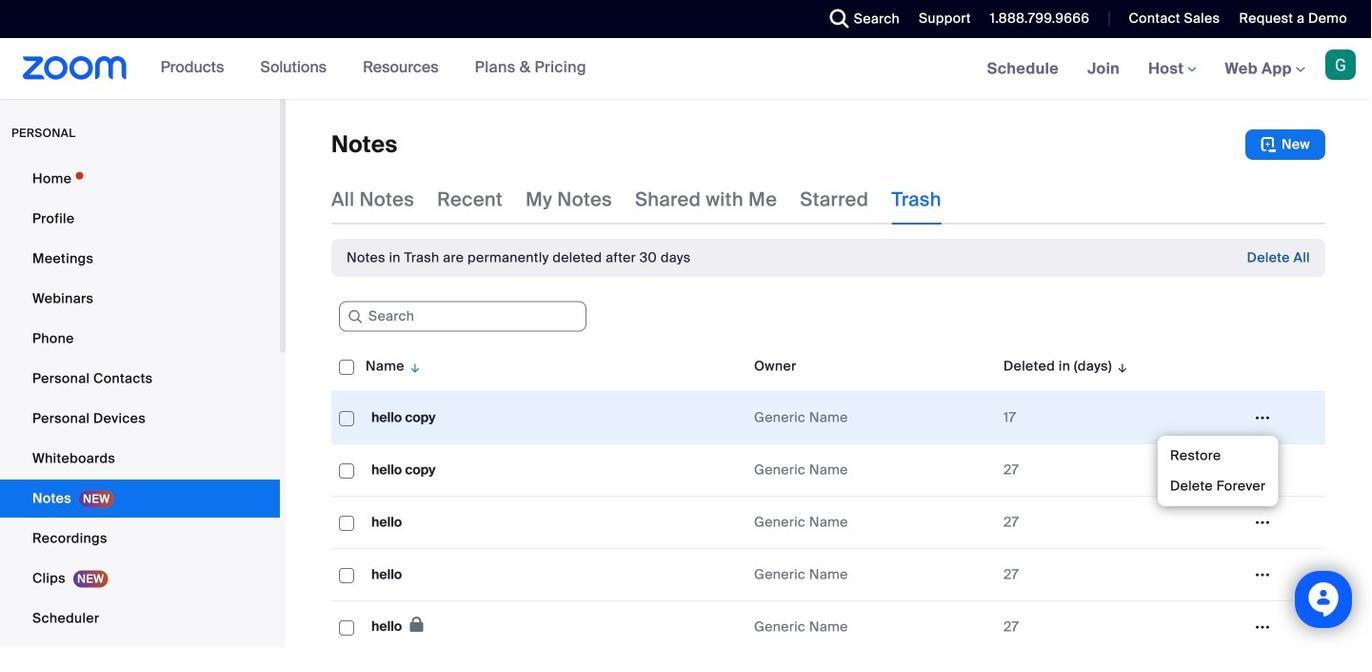 Task type: describe. For each thing, give the bounding box(es) containing it.
1 more options for hello image from the top
[[1248, 514, 1278, 531]]

Search text field
[[339, 302, 587, 332]]

1 arrow down image from the left
[[405, 355, 422, 378]]

2 arrow down image from the left
[[1112, 355, 1130, 378]]

more options for hello copy image
[[1248, 410, 1278, 427]]

meetings navigation
[[973, 38, 1371, 100]]

2 more options for hello image from the top
[[1248, 567, 1278, 584]]



Task type: vqa. For each thing, say whether or not it's contained in the screenshot.
Persistent Chat, enter email address,Enter user names or email addresses TEXT BOX
no



Task type: locate. For each thing, give the bounding box(es) containing it.
1 horizontal spatial arrow down image
[[1112, 355, 1130, 378]]

profile picture image
[[1326, 50, 1356, 80]]

tabs of all notes page tab list
[[331, 175, 942, 225]]

banner
[[0, 38, 1371, 100]]

arrow down image
[[405, 355, 422, 378], [1112, 355, 1130, 378]]

application
[[331, 342, 1326, 648]]

0 horizontal spatial arrow down image
[[405, 355, 422, 378]]

2 vertical spatial more options for hello image
[[1248, 619, 1278, 636]]

zoom logo image
[[23, 56, 127, 80]]

alert
[[347, 249, 691, 268]]

personal menu menu
[[0, 160, 280, 648]]

more options for hello image
[[1248, 514, 1278, 531], [1248, 567, 1278, 584], [1248, 619, 1278, 636]]

3 more options for hello image from the top
[[1248, 619, 1278, 636]]

0 vertical spatial more options for hello image
[[1248, 514, 1278, 531]]

1 vertical spatial more options for hello image
[[1248, 567, 1278, 584]]

product information navigation
[[146, 38, 601, 99]]



